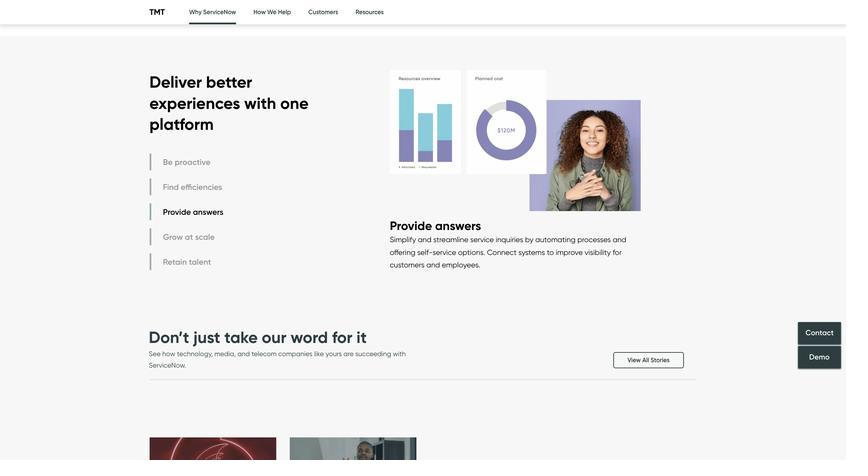 Task type: vqa. For each thing, say whether or not it's contained in the screenshot.
automation to the bottom
no



Task type: describe. For each thing, give the bounding box(es) containing it.
deliver better experiences with one platform
[[150, 72, 309, 134]]

find efficiencies
[[163, 182, 222, 192]]

proactive
[[175, 157, 211, 167]]

answers for provide answers simplify and streamline service inquiries by automating processes and offering self-service options. connect systems to improve visibility for customers and employees.
[[435, 218, 481, 233]]

provide for provide answers
[[163, 207, 191, 217]]

systems
[[519, 248, 545, 257]]

are
[[344, 350, 354, 358]]

grow at scale link
[[150, 229, 225, 246]]

succeeding
[[355, 350, 391, 358]]

customers
[[390, 261, 425, 270]]

customers
[[308, 8, 338, 16]]

connect
[[487, 248, 517, 257]]

one
[[280, 93, 309, 113]]

deliver
[[150, 72, 202, 92]]

provide answers link
[[150, 204, 225, 221]]

dxc technology logo image
[[290, 438, 416, 461]]

all
[[643, 357, 649, 364]]

it
[[357, 328, 367, 348]]

view all stories
[[628, 357, 670, 364]]

options.
[[458, 248, 485, 257]]

like
[[314, 350, 324, 358]]

employees.
[[442, 261, 480, 270]]

automating
[[536, 236, 576, 244]]

a strategy analyst next to graphs representing telecom digital transformation project costs and resource allocation. image
[[390, 64, 641, 218]]

talent
[[189, 257, 211, 267]]

inquiries
[[496, 236, 523, 244]]

why servicenow link
[[189, 0, 236, 26]]

for inside provide answers simplify and streamline service inquiries by automating processes and offering self-service options. connect systems to improve visibility for customers and employees.
[[613, 248, 622, 257]]

demo link
[[798, 347, 841, 369]]

visibility
[[585, 248, 611, 257]]

to
[[547, 248, 554, 257]]

technology,
[[177, 350, 213, 358]]

efficiencies
[[181, 182, 222, 192]]

streamline
[[433, 236, 469, 244]]

grow at scale
[[163, 232, 215, 242]]

retain
[[163, 257, 187, 267]]

how we help link
[[254, 0, 291, 25]]

improve
[[556, 248, 583, 257]]

platform
[[150, 114, 214, 134]]

scale
[[195, 232, 215, 242]]

grow
[[163, 232, 183, 242]]

and inside don't just take our word for it see how technology, media, and telecom companies like yours are succeeding with servicenow.
[[238, 350, 250, 358]]

answers for provide answers
[[193, 207, 223, 217]]

be
[[163, 157, 173, 167]]

resources link
[[356, 0, 384, 25]]

servicenow.
[[149, 362, 186, 370]]

companies
[[278, 350, 313, 358]]

how
[[254, 8, 266, 16]]

at
[[185, 232, 193, 242]]

media,
[[215, 350, 236, 358]]

be proactive link
[[150, 154, 225, 171]]



Task type: locate. For each thing, give the bounding box(es) containing it.
resources
[[356, 8, 384, 16]]

provide up grow
[[163, 207, 191, 217]]

answers inside provide answers simplify and streamline service inquiries by automating processes and offering self-service options. connect systems to improve visibility for customers and employees.
[[435, 218, 481, 233]]

1 horizontal spatial for
[[613, 248, 622, 257]]

with
[[244, 93, 276, 113], [393, 350, 406, 358]]

service up options. on the right bottom
[[470, 236, 494, 244]]

just
[[193, 328, 220, 348]]

with inside deliver better experiences with one platform
[[244, 93, 276, 113]]

0 vertical spatial answers
[[193, 207, 223, 217]]

0 vertical spatial for
[[613, 248, 622, 257]]

how
[[162, 350, 175, 358]]

answers
[[193, 207, 223, 217], [435, 218, 481, 233]]

don't
[[149, 328, 189, 348]]

answers up scale
[[193, 207, 223, 217]]

view all stories link
[[614, 353, 684, 369]]

tmt
[[150, 7, 165, 17]]

experiences
[[150, 93, 240, 113]]

0 horizontal spatial for
[[332, 328, 353, 348]]

0 vertical spatial with
[[244, 93, 276, 113]]

provide up simplify
[[390, 218, 432, 233]]

stories
[[651, 357, 670, 364]]

processes
[[578, 236, 611, 244]]

service down the streamline
[[433, 248, 456, 257]]

and up the self-
[[418, 236, 432, 244]]

word
[[291, 328, 328, 348]]

1 vertical spatial answers
[[435, 218, 481, 233]]

why servicenow
[[189, 8, 236, 16]]

and right processes
[[613, 236, 627, 244]]

for inside don't just take our word for it see how technology, media, and telecom companies like yours are succeeding with servicenow.
[[332, 328, 353, 348]]

vodafone logo image
[[150, 438, 276, 461]]

by
[[525, 236, 534, 244]]

0 vertical spatial provide
[[163, 207, 191, 217]]

for right the visibility
[[613, 248, 622, 257]]

contact link
[[798, 323, 841, 345]]

and
[[418, 236, 432, 244], [613, 236, 627, 244], [427, 261, 440, 270], [238, 350, 250, 358]]

view
[[628, 357, 641, 364]]

demo
[[810, 353, 830, 362]]

service
[[470, 236, 494, 244], [433, 248, 456, 257]]

1 horizontal spatial with
[[393, 350, 406, 358]]

0 horizontal spatial answers
[[193, 207, 223, 217]]

be proactive
[[163, 157, 211, 167]]

self-
[[417, 248, 433, 257]]

servicenow
[[203, 8, 236, 16]]

help
[[278, 8, 291, 16]]

answers up the streamline
[[435, 218, 481, 233]]

provide
[[163, 207, 191, 217], [390, 218, 432, 233]]

see
[[149, 350, 161, 358]]

for
[[613, 248, 622, 257], [332, 328, 353, 348]]

why
[[189, 8, 202, 16]]

0 horizontal spatial service
[[433, 248, 456, 257]]

1 horizontal spatial service
[[470, 236, 494, 244]]

telecom
[[252, 350, 277, 358]]

find
[[163, 182, 179, 192]]

0 vertical spatial service
[[470, 236, 494, 244]]

yours
[[326, 350, 342, 358]]

find efficiencies link
[[150, 179, 225, 196]]

take
[[224, 328, 258, 348]]

1 horizontal spatial provide
[[390, 218, 432, 233]]

simplify
[[390, 236, 416, 244]]

0 horizontal spatial with
[[244, 93, 276, 113]]

1 vertical spatial provide
[[390, 218, 432, 233]]

how we help
[[254, 8, 291, 16]]

don't just take our word for it see how technology, media, and telecom companies like yours are succeeding with servicenow.
[[149, 328, 406, 370]]

provide inside provide answers simplify and streamline service inquiries by automating processes and offering self-service options. connect systems to improve visibility for customers and employees.
[[390, 218, 432, 233]]

1 vertical spatial with
[[393, 350, 406, 358]]

1 vertical spatial for
[[332, 328, 353, 348]]

retain talent link
[[150, 254, 225, 271]]

1 horizontal spatial answers
[[435, 218, 481, 233]]

provide answers
[[163, 207, 223, 217]]

contact
[[806, 329, 834, 338]]

provide answers simplify and streamline service inquiries by automating processes and offering self-service options. connect systems to improve visibility for customers and employees.
[[390, 218, 627, 270]]

1 vertical spatial service
[[433, 248, 456, 257]]

we
[[267, 8, 277, 16]]

retain talent
[[163, 257, 211, 267]]

customers link
[[308, 0, 338, 25]]

0 horizontal spatial provide
[[163, 207, 191, 217]]

for up are
[[332, 328, 353, 348]]

offering
[[390, 248, 416, 257]]

with inside don't just take our word for it see how technology, media, and telecom companies like yours are succeeding with servicenow.
[[393, 350, 406, 358]]

and down the self-
[[427, 261, 440, 270]]

and down the take
[[238, 350, 250, 358]]

our
[[262, 328, 287, 348]]

provide for provide answers simplify and streamline service inquiries by automating processes and offering self-service options. connect systems to improve visibility for customers and employees.
[[390, 218, 432, 233]]

better
[[206, 72, 252, 92]]



